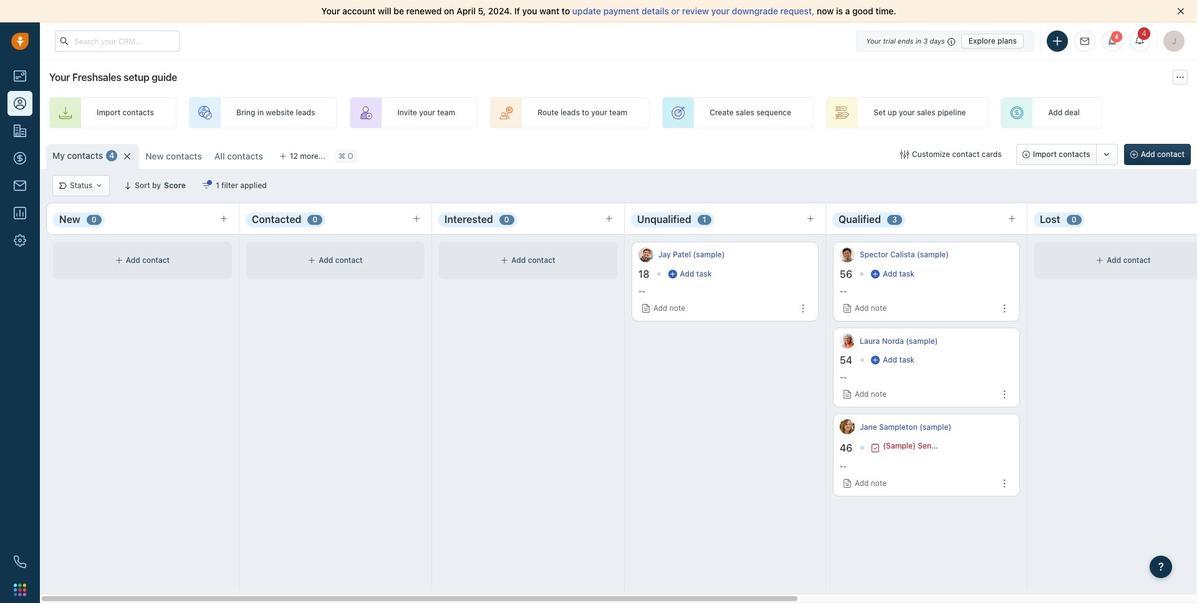 Task type: locate. For each thing, give the bounding box(es) containing it.
container_wx8msf4aqz5i3rn1 image
[[900, 150, 909, 159], [96, 182, 103, 190], [115, 257, 123, 264], [668, 270, 677, 279], [871, 356, 880, 365]]

freshworks switcher image
[[14, 584, 26, 597]]

container_wx8msf4aqz5i3rn1 image
[[202, 181, 211, 190], [59, 182, 67, 190], [308, 257, 316, 264], [501, 257, 508, 264], [1096, 257, 1104, 264], [871, 270, 880, 279], [871, 444, 880, 453]]

s image
[[840, 248, 855, 263]]

j image
[[638, 248, 653, 263]]

group
[[1016, 144, 1118, 165]]



Task type: describe. For each thing, give the bounding box(es) containing it.
l image
[[840, 334, 855, 349]]

send email image
[[1081, 37, 1089, 45]]

j image
[[840, 420, 855, 435]]

phone image
[[14, 556, 26, 569]]

close image
[[1177, 7, 1185, 15]]

phone element
[[7, 550, 32, 575]]

Search your CRM... text field
[[55, 31, 180, 52]]



